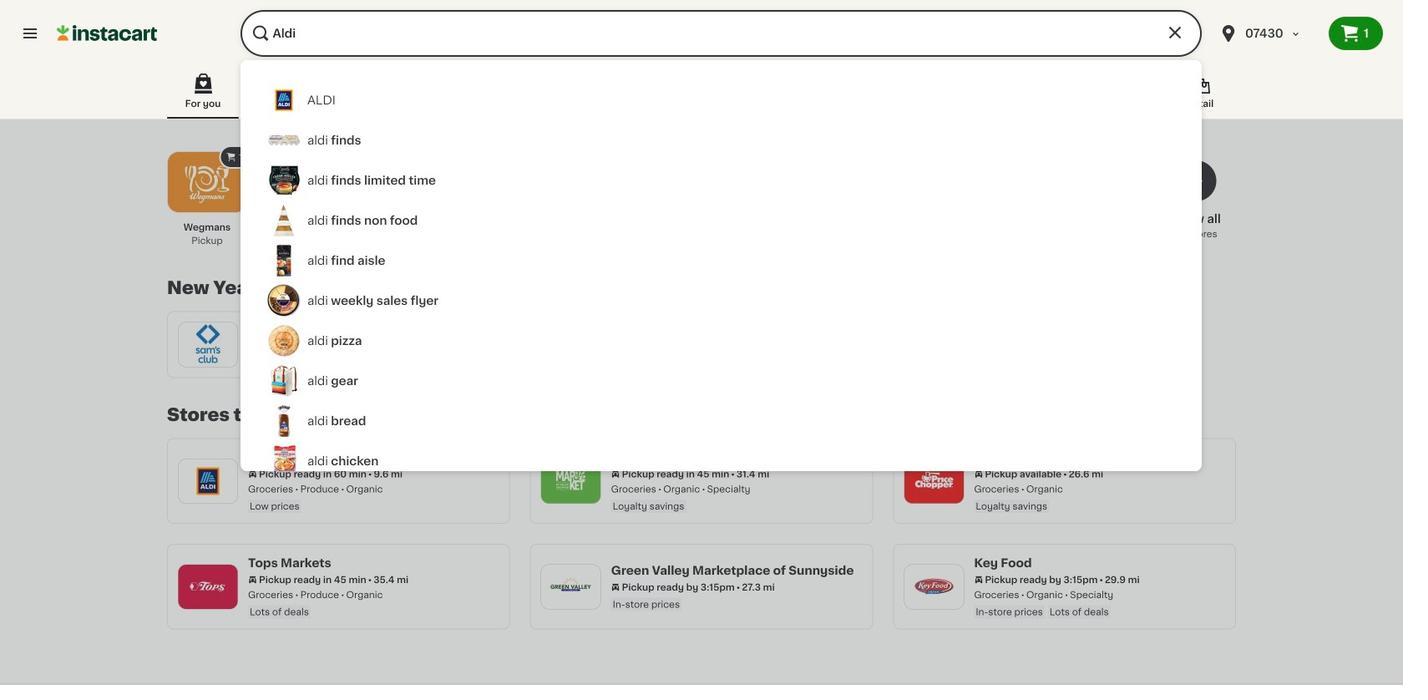 Task type: locate. For each thing, give the bounding box(es) containing it.
instacart image
[[57, 23, 157, 43]]

None search field
[[241, 10, 1202, 57]]

tab panel
[[159, 145, 1245, 629]]

search products, stores, and recipes element
[[0, 10, 1403, 685]]

none search field inside search products, stores, and recipes element
[[241, 10, 1202, 57]]



Task type: describe. For each thing, give the bounding box(es) containing it.
shop categories tab list
[[167, 70, 1236, 119]]

Search field
[[241, 10, 1202, 57]]

search list box
[[254, 80, 1189, 488]]



Task type: vqa. For each thing, say whether or not it's contained in the screenshot.
MANY IN STOCK for oz
no



